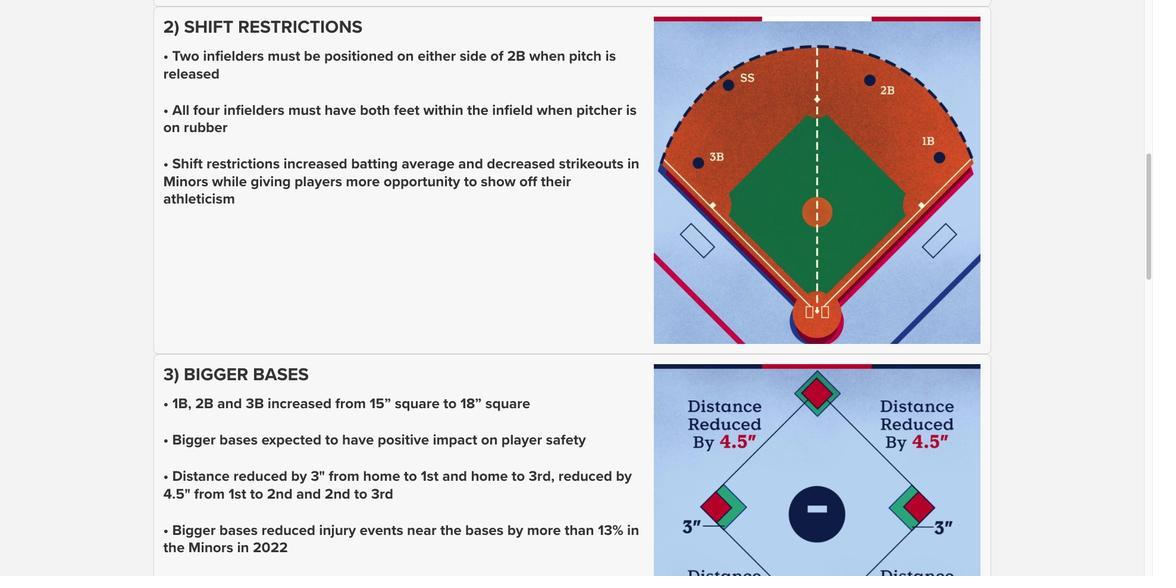Task type: describe. For each thing, give the bounding box(es) containing it.
than
[[565, 522, 595, 539]]

0 horizontal spatial by
[[291, 468, 307, 485]]

bases
[[253, 364, 309, 386]]

1 horizontal spatial the
[[440, 522, 462, 539]]

2 horizontal spatial on
[[481, 432, 498, 449]]

on inside • two infielders must be positioned on either side of 2b when pitch is released
[[397, 48, 414, 65]]

bigger for • bigger bases expected to have positive impact on player safety
[[172, 432, 216, 449]]

minors inside the • bigger bases reduced injury events near the bases by more than 13% in the minors in 2022
[[188, 539, 233, 557]]

• distance reduced by 3" from home to 1st and home to 3rd, reduced by 4.5" from 1st to 2nd and 2nd to 3rd
[[163, 468, 632, 503]]

1 vertical spatial 2b
[[195, 395, 214, 412]]

average
[[402, 156, 455, 173]]

and down "3"" at the left of page
[[296, 486, 321, 503]]

from right "3"" at the left of page
[[329, 468, 360, 485]]

2 square from the left
[[486, 395, 531, 412]]

2) shift restrictions
[[163, 16, 363, 38]]

within
[[423, 102, 464, 119]]

impact
[[433, 432, 478, 449]]

• 1b, 2b and 3b increased from 15" square to 18" square
[[163, 395, 531, 412]]

to inside '• shift restrictions increased batting average and decreased strikeouts in minors while giving players more opportunity to show off their athleticism'
[[464, 173, 477, 190]]

2 home from the left
[[471, 468, 508, 485]]

reduced down safety
[[559, 468, 613, 485]]

positive
[[378, 432, 429, 449]]

both
[[360, 102, 390, 119]]

3b
[[246, 395, 264, 412]]

positioned
[[324, 48, 394, 65]]

restrictions
[[238, 16, 363, 38]]

expected
[[262, 432, 322, 449]]

to left 18"
[[444, 395, 457, 412]]

13%
[[598, 522, 624, 539]]

feet
[[394, 102, 420, 119]]

to left 3rd,
[[512, 468, 525, 485]]

their
[[541, 173, 571, 190]]

be
[[304, 48, 321, 65]]

1 square from the left
[[395, 395, 440, 412]]

batting
[[351, 156, 398, 173]]

near
[[407, 522, 437, 539]]

2)
[[163, 16, 179, 38]]

pitch
[[569, 48, 602, 65]]

• for • shift restrictions increased batting average and decreased strikeouts in minors while giving players more opportunity to show off their athleticism
[[163, 156, 169, 173]]

2022
[[253, 539, 288, 557]]

1 home from the left
[[363, 468, 400, 485]]

strikeouts
[[559, 156, 624, 173]]

released
[[163, 65, 220, 82]]

3) bigger bases
[[163, 364, 309, 386]]

when for infield
[[537, 102, 573, 119]]

when for 2b
[[529, 48, 566, 65]]

restrictions
[[206, 156, 280, 173]]

bigger
[[184, 364, 248, 386]]

• for • bigger bases reduced injury events near the bases by more than 13% in the minors in 2022
[[163, 522, 169, 539]]

1 horizontal spatial 1st
[[421, 468, 439, 485]]

pitcher
[[577, 102, 623, 119]]

have for restrictions
[[325, 102, 356, 119]]

• two infielders must be positioned on either side of 2b when pitch is released
[[163, 48, 616, 82]]

• for • distance reduced by 3" from home to 1st and home to 3rd, reduced by 4.5" from 1st to 2nd and 2nd to 3rd
[[163, 468, 169, 485]]

and inside '• shift restrictions increased batting average and decreased strikeouts in minors while giving players more opportunity to show off their athleticism'
[[459, 156, 483, 173]]

18"
[[461, 395, 482, 412]]

is for • two infielders must be positioned on either side of 2b when pitch is released
[[606, 48, 616, 65]]

show
[[481, 173, 516, 190]]

more inside the • bigger bases reduced injury events near the bases by more than 13% in the minors in 2022
[[527, 522, 561, 539]]

shift
[[184, 16, 234, 38]]

bases for reduced
[[220, 522, 258, 539]]

players
[[295, 173, 342, 190]]

have for bases
[[342, 432, 374, 449]]



Task type: locate. For each thing, give the bounding box(es) containing it.
of
[[491, 48, 504, 65]]

1 vertical spatial increased
[[268, 395, 332, 412]]

more
[[346, 173, 380, 190], [527, 522, 561, 539]]

2 vertical spatial on
[[481, 432, 498, 449]]

to left 3rd
[[354, 486, 368, 503]]

increased up players
[[284, 156, 348, 173]]

0 vertical spatial minors
[[163, 173, 208, 190]]

infield
[[492, 102, 533, 119]]

is right pitcher
[[626, 102, 637, 119]]

0 horizontal spatial is
[[606, 48, 616, 65]]

is inside • all four infielders must have both feet within the infield when pitcher is on rubber
[[626, 102, 637, 119]]

1 horizontal spatial more
[[527, 522, 561, 539]]

3"
[[311, 468, 325, 485]]

0 vertical spatial increased
[[284, 156, 348, 173]]

4.5"
[[163, 486, 191, 503]]

bases
[[220, 432, 258, 449], [220, 522, 258, 539], [466, 522, 504, 539]]

2 horizontal spatial the
[[467, 102, 489, 119]]

0 vertical spatial when
[[529, 48, 566, 65]]

• inside • all four infielders must have both feet within the infield when pitcher is on rubber
[[163, 102, 169, 119]]

to
[[464, 173, 477, 190], [444, 395, 457, 412], [325, 432, 339, 449], [404, 468, 417, 485], [512, 468, 525, 485], [250, 486, 263, 503], [354, 486, 368, 503]]

while
[[212, 173, 247, 190]]

infielders inside • all four infielders must have both feet within the infield when pitcher is on rubber
[[224, 102, 285, 119]]

1 horizontal spatial 2b
[[507, 48, 526, 65]]

0 horizontal spatial the
[[163, 539, 185, 557]]

0 vertical spatial more
[[346, 173, 380, 190]]

•
[[163, 48, 169, 65], [163, 102, 169, 119], [163, 156, 169, 173], [163, 395, 169, 412], [163, 432, 169, 449], [163, 468, 169, 485], [163, 522, 169, 539]]

0 vertical spatial 2b
[[507, 48, 526, 65]]

and down "impact"
[[443, 468, 467, 485]]

2nd up 2022
[[267, 486, 293, 503]]

have left the both
[[325, 102, 356, 119]]

from
[[335, 395, 366, 412], [329, 468, 360, 485], [194, 486, 225, 503]]

• inside • distance reduced by 3" from home to 1st and home to 3rd, reduced by 4.5" from 1st to 2nd and 2nd to 3rd
[[163, 468, 169, 485]]

home down player
[[471, 468, 508, 485]]

1 vertical spatial when
[[537, 102, 573, 119]]

2b right 1b,
[[195, 395, 214, 412]]

0 vertical spatial on
[[397, 48, 414, 65]]

reduced inside the • bigger bases reduced injury events near the bases by more than 13% in the minors in 2022
[[262, 522, 316, 539]]

• for • bigger bases expected to have positive impact on player safety
[[163, 432, 169, 449]]

0 vertical spatial have
[[325, 102, 356, 119]]

in right strikeouts
[[628, 156, 640, 173]]

• all four infielders must have both feet within the infield when pitcher is on rubber
[[163, 102, 637, 136]]

increased
[[284, 156, 348, 173], [268, 395, 332, 412]]

2b
[[507, 48, 526, 65], [195, 395, 214, 412]]

by
[[291, 468, 307, 485], [616, 468, 632, 485], [508, 522, 523, 539]]

1 • from the top
[[163, 48, 169, 65]]

player
[[502, 432, 542, 449]]

1st
[[421, 468, 439, 485], [229, 486, 246, 503]]

is for • all four infielders must have both feet within the infield when pitcher is on rubber
[[626, 102, 637, 119]]

more inside '• shift restrictions increased batting average and decreased strikeouts in minors while giving players more opportunity to show off their athleticism'
[[346, 173, 380, 190]]

the right the 'near'
[[440, 522, 462, 539]]

bigger for • bigger bases reduced injury events near the bases by more than 13% in the minors in 2022
[[172, 522, 216, 539]]

1 horizontal spatial 2nd
[[325, 486, 351, 503]]

• shift restrictions increased batting average and decreased strikeouts in minors while giving players more opportunity to show off their athleticism
[[163, 156, 640, 208]]

either
[[418, 48, 456, 65]]

have inside • all four infielders must have both feet within the infield when pitcher is on rubber
[[325, 102, 356, 119]]

2b inside • two infielders must be positioned on either side of 2b when pitch is released
[[507, 48, 526, 65]]

infielders right four
[[224, 102, 285, 119]]

1 vertical spatial infielders
[[224, 102, 285, 119]]

to left show
[[464, 173, 477, 190]]

the right 'within'
[[467, 102, 489, 119]]

two
[[172, 48, 199, 65]]

• for • two infielders must be positioned on either side of 2b when pitch is released
[[163, 48, 169, 65]]

1 horizontal spatial home
[[471, 468, 508, 485]]

bigger up distance
[[172, 432, 216, 449]]

• for • 1b, 2b and 3b increased from 15" square to 18" square
[[163, 395, 169, 412]]

reduced up 2022
[[262, 522, 316, 539]]

from down distance
[[194, 486, 225, 503]]

bigger down 4.5"
[[172, 522, 216, 539]]

is inside • two infielders must be positioned on either side of 2b when pitch is released
[[606, 48, 616, 65]]

infielders down the shift at the top left of page
[[203, 48, 264, 65]]

on left either
[[397, 48, 414, 65]]

more left than
[[527, 522, 561, 539]]

home up 3rd
[[363, 468, 400, 485]]

the down 4.5"
[[163, 539, 185, 557]]

rubber
[[184, 119, 228, 136]]

2 2nd from the left
[[325, 486, 351, 503]]

0 vertical spatial is
[[606, 48, 616, 65]]

in
[[628, 156, 640, 173], [627, 522, 639, 539], [237, 539, 249, 557]]

2 horizontal spatial by
[[616, 468, 632, 485]]

in right 13%
[[627, 522, 639, 539]]

to down • 1b, 2b and 3b increased from 15" square to 18" square
[[325, 432, 339, 449]]

infielders inside • two infielders must be positioned on either side of 2b when pitch is released
[[203, 48, 264, 65]]

events
[[360, 522, 404, 539]]

1 horizontal spatial square
[[486, 395, 531, 412]]

increased inside '• shift restrictions increased batting average and decreased strikeouts in minors while giving players more opportunity to show off their athleticism'
[[284, 156, 348, 173]]

square right 15"
[[395, 395, 440, 412]]

when inside • all four infielders must have both feet within the infield when pitcher is on rubber
[[537, 102, 573, 119]]

on down all
[[163, 119, 180, 136]]

in inside '• shift restrictions increased batting average and decreased strikeouts in minors while giving players more opportunity to show off their athleticism'
[[628, 156, 640, 173]]

the
[[467, 102, 489, 119], [440, 522, 462, 539], [163, 539, 185, 557]]

1 vertical spatial more
[[527, 522, 561, 539]]

0 vertical spatial infielders
[[203, 48, 264, 65]]

6 • from the top
[[163, 468, 169, 485]]

2nd
[[267, 486, 293, 503], [325, 486, 351, 503]]

and left 3b
[[217, 395, 242, 412]]

more down batting
[[346, 173, 380, 190]]

1 horizontal spatial by
[[508, 522, 523, 539]]

1 2nd from the left
[[267, 486, 293, 503]]

all
[[172, 102, 190, 119]]

2nd down "3"" at the left of page
[[325, 486, 351, 503]]

athleticism
[[163, 190, 235, 208]]

0 horizontal spatial home
[[363, 468, 400, 485]]

is
[[606, 48, 616, 65], [626, 102, 637, 119]]

by inside the • bigger bases reduced injury events near the bases by more than 13% in the minors in 2022
[[508, 522, 523, 539]]

bigger
[[172, 432, 216, 449], [172, 522, 216, 539]]

• inside the • bigger bases reduced injury events near the bases by more than 13% in the minors in 2022
[[163, 522, 169, 539]]

1b,
[[172, 395, 192, 412]]

2 bigger from the top
[[172, 522, 216, 539]]

on left player
[[481, 432, 498, 449]]

3 • from the top
[[163, 156, 169, 173]]

1 vertical spatial must
[[288, 102, 321, 119]]

• inside • two infielders must be positioned on either side of 2b when pitch is released
[[163, 48, 169, 65]]

0 horizontal spatial square
[[395, 395, 440, 412]]

reduced
[[234, 468, 287, 485], [559, 468, 613, 485], [262, 522, 316, 539]]

• bigger bases reduced injury events near the bases by more than 13% in the minors in 2022
[[163, 522, 639, 557]]

when
[[529, 48, 566, 65], [537, 102, 573, 119]]

• for • all four infielders must have both feet within the infield when pitcher is on rubber
[[163, 102, 169, 119]]

15"
[[370, 395, 391, 412]]

injury
[[319, 522, 356, 539]]

shift
[[172, 156, 203, 173]]

1 vertical spatial is
[[626, 102, 637, 119]]

decreased
[[487, 156, 555, 173]]

1 vertical spatial on
[[163, 119, 180, 136]]

when inside • two infielders must be positioned on either side of 2b when pitch is released
[[529, 48, 566, 65]]

home
[[363, 468, 400, 485], [471, 468, 508, 485]]

when left pitch
[[529, 48, 566, 65]]

increased down bases
[[268, 395, 332, 412]]

side
[[460, 48, 487, 65]]

safety
[[546, 432, 586, 449]]

5 • from the top
[[163, 432, 169, 449]]

must inside • all four infielders must have both feet within the infield when pitcher is on rubber
[[288, 102, 321, 119]]

giving
[[251, 173, 291, 190]]

and up show
[[459, 156, 483, 173]]

2 • from the top
[[163, 102, 169, 119]]

1 vertical spatial minors
[[188, 539, 233, 557]]

is right pitch
[[606, 48, 616, 65]]

• inside '• shift restrictions increased batting average and decreased strikeouts in minors while giving players more opportunity to show off their athleticism'
[[163, 156, 169, 173]]

1st down "impact"
[[421, 468, 439, 485]]

the inside • all four infielders must have both feet within the infield when pitcher is on rubber
[[467, 102, 489, 119]]

2b right of
[[507, 48, 526, 65]]

0 vertical spatial bigger
[[172, 432, 216, 449]]

on inside • all four infielders must have both feet within the infield when pitcher is on rubber
[[163, 119, 180, 136]]

distance
[[172, 468, 230, 485]]

square right 18"
[[486, 395, 531, 412]]

and
[[459, 156, 483, 173], [217, 395, 242, 412], [443, 468, 467, 485], [296, 486, 321, 503]]

have
[[325, 102, 356, 119], [342, 432, 374, 449]]

0 horizontal spatial 2b
[[195, 395, 214, 412]]

3rd,
[[529, 468, 555, 485]]

1 vertical spatial have
[[342, 432, 374, 449]]

0 horizontal spatial more
[[346, 173, 380, 190]]

to down positive
[[404, 468, 417, 485]]

when right infield
[[537, 102, 573, 119]]

four
[[193, 102, 220, 119]]

reduced down expected
[[234, 468, 287, 485]]

opportunity
[[384, 173, 460, 190]]

must left be
[[268, 48, 300, 65]]

3)
[[163, 364, 179, 386]]

7 • from the top
[[163, 522, 169, 539]]

0 horizontal spatial 1st
[[229, 486, 246, 503]]

minors inside '• shift restrictions increased batting average and decreased strikeouts in minors while giving players more opportunity to show off their athleticism'
[[163, 173, 208, 190]]

minors
[[163, 173, 208, 190], [188, 539, 233, 557]]

on
[[397, 48, 414, 65], [163, 119, 180, 136], [481, 432, 498, 449]]

have down • 1b, 2b and 3b increased from 15" square to 18" square
[[342, 432, 374, 449]]

4 • from the top
[[163, 395, 169, 412]]

0 horizontal spatial on
[[163, 119, 180, 136]]

infielders
[[203, 48, 264, 65], [224, 102, 285, 119]]

1 bigger from the top
[[172, 432, 216, 449]]

• bigger bases expected to have positive impact on player safety
[[163, 432, 586, 449]]

1 horizontal spatial is
[[626, 102, 637, 119]]

bigger inside the • bigger bases reduced injury events near the bases by more than 13% in the minors in 2022
[[172, 522, 216, 539]]

square
[[395, 395, 440, 412], [486, 395, 531, 412]]

must inside • two infielders must be positioned on either side of 2b when pitch is released
[[268, 48, 300, 65]]

in left 2022
[[237, 539, 249, 557]]

from left 15"
[[335, 395, 366, 412]]

to up 2022
[[250, 486, 263, 503]]

0 vertical spatial must
[[268, 48, 300, 65]]

1st down distance
[[229, 486, 246, 503]]

bases for expected
[[220, 432, 258, 449]]

must
[[268, 48, 300, 65], [288, 102, 321, 119]]

3rd
[[371, 486, 393, 503]]

0 horizontal spatial 2nd
[[267, 486, 293, 503]]

1 vertical spatial bigger
[[172, 522, 216, 539]]

off
[[520, 173, 537, 190]]

must down be
[[288, 102, 321, 119]]

1 horizontal spatial on
[[397, 48, 414, 65]]



Task type: vqa. For each thing, say whether or not it's contained in the screenshot.
2) shift restrictions
yes



